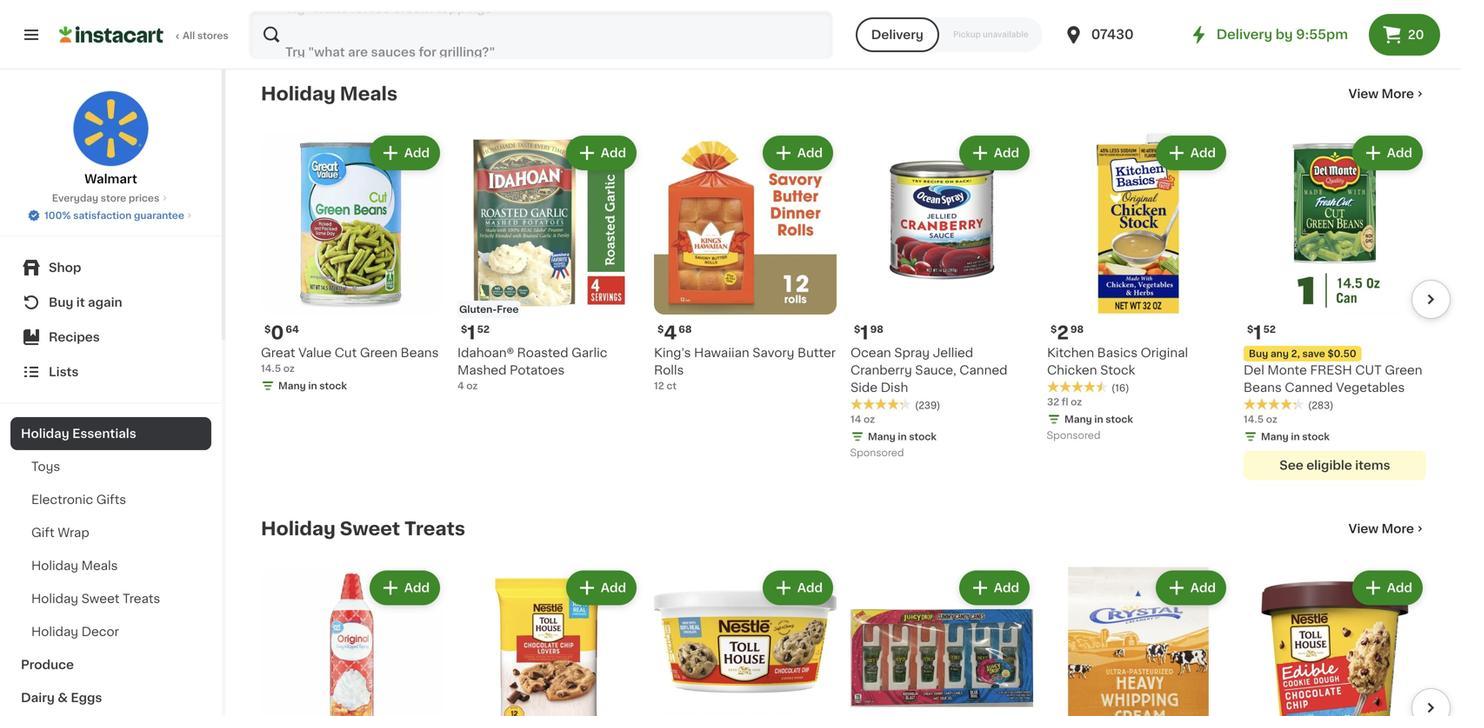 Task type: locate. For each thing, give the bounding box(es) containing it.
canned
[[960, 364, 1008, 377], [1285, 382, 1333, 394]]

sponsored badge image inside product group
[[1047, 431, 1100, 441]]

0 vertical spatial meals
[[340, 85, 398, 103]]

many for buy any 2, save $0.50
[[1261, 432, 1289, 442]]

more down items
[[1382, 523, 1414, 535]]

2,
[[1291, 349, 1300, 359]]

1 vertical spatial holiday sweet treats
[[31, 593, 160, 605]]

98
[[870, 325, 883, 334], [1071, 325, 1084, 334]]

sauce,
[[915, 364, 956, 377]]

many in stock up see
[[1261, 432, 1330, 442]]

spray
[[894, 347, 930, 359]]

holiday decor
[[31, 626, 119, 638]]

0 horizontal spatial sweet
[[81, 593, 120, 605]]

1 1 each from the left
[[654, 16, 685, 26]]

beans inside great value cut green beans 14.5 oz
[[401, 347, 439, 359]]

0 vertical spatial 4
[[664, 324, 677, 342]]

1 each
[[654, 16, 685, 26], [1047, 16, 1078, 26]]

1 horizontal spatial 4
[[664, 324, 677, 342]]

many in stock down (239)
[[868, 432, 937, 442]]

1 for buy any 2, save $0.50
[[1254, 324, 1262, 342]]

oz right 14
[[864, 415, 875, 424]]

1 vertical spatial holiday meals
[[31, 560, 118, 572]]

view more link down items
[[1349, 521, 1426, 538]]

0 horizontal spatial buy
[[49, 297, 73, 309]]

ft
[[295, 16, 303, 26], [881, 16, 889, 26]]

$ 4 68
[[658, 324, 692, 342]]

original
[[1141, 347, 1188, 359]]

stock down great value cut green beans 14.5 oz
[[319, 381, 347, 391]]

1 horizontal spatial canned
[[1285, 382, 1333, 394]]

beans left the 'idahoan®'
[[401, 347, 439, 359]]

stock down (239)
[[909, 432, 937, 442]]

canned inside ocean spray jellied cranberry sauce, canned side dish
[[960, 364, 1008, 377]]

14.5 down del
[[1244, 415, 1264, 424]]

idahoan® roasted garlic mashed potatoes 4 oz
[[457, 347, 607, 391]]

in down 'stock'
[[1094, 415, 1103, 424]]

1 horizontal spatial buy
[[1249, 349, 1268, 359]]

1 sq from the left
[[281, 16, 293, 26]]

98 up the ocean
[[870, 325, 883, 334]]

98 inside $ 1 98
[[870, 325, 883, 334]]

product group containing 0
[[261, 132, 444, 397]]

add button
[[371, 137, 438, 169], [568, 137, 635, 169], [764, 137, 831, 169], [961, 137, 1028, 169], [1157, 137, 1225, 169], [1354, 137, 1421, 169], [371, 573, 438, 604], [568, 573, 635, 604], [764, 573, 831, 604], [961, 573, 1028, 604], [1157, 573, 1225, 604], [1354, 573, 1421, 604]]

delivery for delivery by 9:55pm
[[1216, 28, 1272, 41]]

0 vertical spatial 14.5
[[261, 364, 281, 374]]

0 horizontal spatial 4
[[457, 381, 464, 391]]

98 for 2
[[1071, 325, 1084, 334]]

sponsored badge image
[[1047, 431, 1100, 441], [851, 449, 903, 459]]

0 vertical spatial holiday sweet treats
[[261, 520, 465, 538]]

0 vertical spatial holiday meals link
[[261, 83, 398, 104]]

item carousel region containing add
[[237, 561, 1451, 717]]

1 vertical spatial view more
[[1349, 523, 1414, 535]]

0 vertical spatial buy
[[49, 297, 73, 309]]

2 1 each from the left
[[1047, 16, 1078, 26]]

1 horizontal spatial green
[[1385, 364, 1423, 377]]

0 vertical spatial beans
[[401, 347, 439, 359]]

1 horizontal spatial delivery
[[1216, 28, 1272, 41]]

160 sq ft
[[261, 16, 303, 26]]

0 vertical spatial sweet
[[340, 520, 400, 538]]

1 vertical spatial beans
[[1244, 382, 1282, 394]]

holiday meals link
[[261, 83, 398, 104], [10, 550, 211, 583]]

80 sq ft button
[[851, 0, 1033, 28]]

$ for buy any 2, save $0.50
[[1247, 325, 1254, 334]]

32 fl oz
[[1047, 397, 1082, 407]]

view for holiday meals
[[1349, 88, 1379, 100]]

cut
[[1355, 364, 1382, 377]]

save
[[1302, 349, 1325, 359]]

delivery left the by
[[1216, 28, 1272, 41]]

1 vertical spatial treats
[[123, 593, 160, 605]]

holiday meals down wrap
[[31, 560, 118, 572]]

0 vertical spatial view more
[[1349, 88, 1414, 100]]

1 horizontal spatial 1 each
[[1047, 16, 1078, 26]]

0 vertical spatial treats
[[404, 520, 465, 538]]

0 vertical spatial sponsored badge image
[[1047, 431, 1100, 441]]

1 horizontal spatial holiday meals link
[[261, 83, 398, 104]]

beans inside del monte fresh cut green beans canned vegetables
[[1244, 382, 1282, 394]]

many
[[278, 381, 306, 391], [1065, 415, 1092, 424], [868, 432, 896, 442], [1261, 432, 1289, 442]]

sq inside button
[[281, 16, 293, 26]]

1 each button
[[654, 0, 837, 28], [1047, 0, 1230, 28]]

1 horizontal spatial treats
[[404, 520, 465, 538]]

5 $ from the left
[[1051, 325, 1057, 334]]

0 vertical spatial view more link
[[1349, 85, 1426, 103]]

0 vertical spatial green
[[360, 347, 398, 359]]

stock for buy any 2, save $0.50
[[1302, 432, 1330, 442]]

2 98 from the left
[[1071, 325, 1084, 334]]

20
[[1408, 29, 1424, 41]]

0 horizontal spatial sq
[[281, 16, 293, 26]]

2 ft from the left
[[881, 16, 889, 26]]

1 vertical spatial view
[[1349, 523, 1379, 535]]

2 sq from the left
[[866, 16, 878, 26]]

1 vertical spatial canned
[[1285, 382, 1333, 394]]

$ down gluten-
[[461, 325, 467, 334]]

1 vertical spatial meals
[[81, 560, 118, 572]]

in down value on the left of the page
[[308, 381, 317, 391]]

100% satisfaction guarantee
[[44, 211, 184, 220]]

butter
[[798, 347, 836, 359]]

sq inside "button"
[[866, 16, 878, 26]]

98 inside $ 2 98
[[1071, 325, 1084, 334]]

ft for 80 sq ft
[[881, 16, 889, 26]]

item carousel region containing 0
[[237, 125, 1451, 491]]

$ for kitchen basics original chicken stock
[[1051, 325, 1057, 334]]

1 horizontal spatial ft
[[881, 16, 889, 26]]

many for 1
[[868, 432, 896, 442]]

14.5 oz
[[1244, 415, 1278, 424]]

green inside del monte fresh cut green beans canned vegetables
[[1385, 364, 1423, 377]]

buy
[[49, 297, 73, 309], [1249, 349, 1268, 359]]

52 up any
[[1263, 325, 1276, 334]]

$ for idahoan® roasted garlic mashed potatoes
[[461, 325, 467, 334]]

$ for king's hawaiian savory butter rolls
[[658, 325, 664, 334]]

in for 1
[[898, 432, 907, 442]]

holiday meals link down 160 sq ft button
[[261, 83, 398, 104]]

0 horizontal spatial 1 each
[[654, 16, 685, 26]]

canned down jellied
[[960, 364, 1008, 377]]

$ 1 52 up the 'idahoan®'
[[461, 324, 490, 342]]

everyday store prices link
[[52, 191, 170, 205]]

walmart logo image
[[73, 90, 149, 167]]

0 horizontal spatial green
[[360, 347, 398, 359]]

0 vertical spatial more
[[1382, 88, 1414, 100]]

$ left 64
[[264, 325, 271, 334]]

view more
[[1349, 88, 1414, 100], [1349, 523, 1414, 535]]

stock
[[1100, 364, 1135, 377]]

stock up the eligible at right bottom
[[1302, 432, 1330, 442]]

0 vertical spatial view
[[1349, 88, 1379, 100]]

ft right 160
[[295, 16, 303, 26]]

buy for buy it again
[[49, 297, 73, 309]]

0 horizontal spatial each
[[660, 16, 685, 26]]

0 horizontal spatial sponsored badge image
[[851, 449, 903, 459]]

delivery
[[1216, 28, 1272, 41], [871, 29, 924, 41]]

$ inside $ 1 98
[[854, 325, 860, 334]]

0 vertical spatial canned
[[960, 364, 1008, 377]]

delivery inside delivery by 9:55pm link
[[1216, 28, 1272, 41]]

item carousel region
[[237, 125, 1451, 491], [237, 561, 1451, 717]]

beans
[[401, 347, 439, 359], [1244, 382, 1282, 394]]

6 $ from the left
[[1247, 325, 1254, 334]]

4 inside idahoan® roasted garlic mashed potatoes 4 oz
[[457, 381, 464, 391]]

1 view more from the top
[[1349, 88, 1414, 100]]

0 vertical spatial item carousel region
[[237, 125, 1451, 491]]

view more down items
[[1349, 523, 1414, 535]]

in up see
[[1291, 432, 1300, 442]]

sq for 80
[[866, 16, 878, 26]]

1 vertical spatial buy
[[1249, 349, 1268, 359]]

buy up del
[[1249, 349, 1268, 359]]

$ inside $ 4 68
[[658, 325, 664, 334]]

electronic gifts link
[[10, 484, 211, 517]]

1 horizontal spatial 1 each button
[[1047, 0, 1230, 28]]

oz down mashed
[[466, 381, 478, 391]]

see
[[1280, 460, 1304, 472]]

0 horizontal spatial treats
[[123, 593, 160, 605]]

1 98 from the left
[[870, 325, 883, 334]]

view down 20 button
[[1349, 88, 1379, 100]]

1 item carousel region from the top
[[237, 125, 1451, 491]]

sponsored badge image down 14 oz
[[851, 449, 903, 459]]

holiday sweet treats link
[[261, 519, 465, 540], [10, 583, 211, 616]]

1 horizontal spatial 98
[[1071, 325, 1084, 334]]

delivery by 9:55pm link
[[1189, 24, 1348, 45]]

4 $ from the left
[[854, 325, 860, 334]]

2 52 from the left
[[1263, 325, 1276, 334]]

in down dish
[[898, 432, 907, 442]]

dairy
[[21, 692, 55, 704]]

1 vertical spatial more
[[1382, 523, 1414, 535]]

holiday meals down 160 sq ft button
[[261, 85, 398, 103]]

2 each from the left
[[1054, 16, 1078, 26]]

98 for 1
[[870, 325, 883, 334]]

52 down gluten-
[[477, 325, 490, 334]]

kitchen basics original chicken stock
[[1047, 347, 1188, 377]]

$ 1 52 up any
[[1247, 324, 1276, 342]]

(239)
[[915, 401, 940, 411]]

1 horizontal spatial 52
[[1263, 325, 1276, 334]]

add
[[404, 147, 430, 159], [601, 147, 626, 159], [797, 147, 823, 159], [994, 147, 1019, 159], [1190, 147, 1216, 159], [1387, 147, 1412, 159], [404, 582, 430, 594], [601, 582, 626, 594], [797, 582, 823, 594], [994, 582, 1019, 594], [1190, 582, 1216, 594], [1387, 582, 1412, 594]]

1 horizontal spatial holiday meals
[[261, 85, 398, 103]]

$ inside $ 2 98
[[1051, 325, 1057, 334]]

1 horizontal spatial each
[[1054, 16, 1078, 26]]

view more for holiday meals
[[1349, 88, 1414, 100]]

sponsored badge image down the 'fl'
[[1047, 431, 1100, 441]]

0 horizontal spatial 98
[[870, 325, 883, 334]]

oz down great
[[283, 364, 295, 374]]

beans down del
[[1244, 382, 1282, 394]]

0 horizontal spatial holiday meals link
[[10, 550, 211, 583]]

sweet
[[340, 520, 400, 538], [81, 593, 120, 605]]

meals down 160 sq ft button
[[340, 85, 398, 103]]

ft right 80 at the right top of page
[[881, 16, 889, 26]]

1 vertical spatial 4
[[457, 381, 464, 391]]

1 more from the top
[[1382, 88, 1414, 100]]

$ up the ocean
[[854, 325, 860, 334]]

sq right 160
[[281, 16, 293, 26]]

1 vertical spatial 14.5
[[1244, 415, 1264, 424]]

delivery by 9:55pm
[[1216, 28, 1348, 41]]

meals down gift wrap link
[[81, 560, 118, 572]]

$ up del
[[1247, 325, 1254, 334]]

each
[[660, 16, 685, 26], [1054, 16, 1078, 26]]

0 horizontal spatial 14.5
[[261, 364, 281, 374]]

ft for 160 sq ft
[[295, 16, 303, 26]]

2 view more link from the top
[[1349, 521, 1426, 538]]

delivery inside delivery button
[[871, 29, 924, 41]]

cut
[[335, 347, 357, 359]]

delivery down 80 sq ft
[[871, 29, 924, 41]]

ft inside 80 sq ft "button"
[[881, 16, 889, 26]]

100% satisfaction guarantee button
[[27, 205, 195, 223]]

product group
[[261, 132, 444, 397], [457, 132, 640, 393], [654, 132, 837, 393], [851, 132, 1033, 463], [1047, 132, 1230, 446], [1244, 132, 1426, 481], [261, 567, 444, 717], [457, 567, 640, 717], [654, 567, 837, 717], [851, 567, 1033, 717], [1047, 567, 1230, 717], [1244, 567, 1426, 717]]

(283)
[[1308, 401, 1334, 411]]

1 vertical spatial holiday meals link
[[10, 550, 211, 583]]

view more down 20 button
[[1349, 88, 1414, 100]]

buy inside item carousel region
[[1249, 349, 1268, 359]]

12
[[654, 381, 664, 391]]

&
[[58, 692, 68, 704]]

14.5 down great
[[261, 364, 281, 374]]

many down great
[[278, 381, 306, 391]]

0 horizontal spatial ft
[[295, 16, 303, 26]]

canned up (283)
[[1285, 382, 1333, 394]]

1 vertical spatial green
[[1385, 364, 1423, 377]]

prices
[[129, 194, 159, 203]]

1 vertical spatial sponsored badge image
[[851, 449, 903, 459]]

sq
[[281, 16, 293, 26], [866, 16, 878, 26]]

0 horizontal spatial 52
[[477, 325, 490, 334]]

many in stock down the 'fl'
[[1065, 415, 1133, 424]]

2 item carousel region from the top
[[237, 561, 1451, 717]]

0 horizontal spatial beans
[[401, 347, 439, 359]]

1 52 from the left
[[477, 325, 490, 334]]

★★★★★
[[457, 16, 518, 28], [457, 16, 518, 28], [1047, 381, 1108, 393], [1047, 381, 1108, 393], [851, 399, 911, 411], [851, 399, 911, 411], [1244, 399, 1305, 411], [1244, 399, 1305, 411]]

vegetables
[[1336, 382, 1405, 394]]

1 vertical spatial item carousel region
[[237, 561, 1451, 717]]

1 horizontal spatial holiday sweet treats
[[261, 520, 465, 538]]

holiday meals link down wrap
[[10, 550, 211, 583]]

$ for great value cut green beans
[[264, 325, 271, 334]]

gluten-free
[[459, 305, 519, 314]]

0 horizontal spatial 1 each button
[[654, 0, 837, 28]]

1 horizontal spatial $ 1 52
[[1247, 324, 1276, 342]]

0 horizontal spatial canned
[[960, 364, 1008, 377]]

toys link
[[10, 451, 211, 484]]

1 $ 1 52 from the left
[[461, 324, 490, 342]]

stock down (16)
[[1106, 415, 1133, 424]]

2 view more from the top
[[1349, 523, 1414, 535]]

see eligible items button
[[1244, 451, 1426, 481]]

1 ft from the left
[[295, 16, 303, 26]]

view down items
[[1349, 523, 1379, 535]]

1 vertical spatial view more link
[[1349, 521, 1426, 538]]

sq right 80 at the right top of page
[[866, 16, 878, 26]]

1 for idahoan® roasted garlic mashed potatoes
[[467, 324, 475, 342]]

2 $ from the left
[[461, 325, 467, 334]]

item carousel region for holiday meals
[[237, 125, 1451, 491]]

basics
[[1097, 347, 1138, 359]]

$ 1 98
[[854, 324, 883, 342]]

1 horizontal spatial sq
[[866, 16, 878, 26]]

item carousel region for holiday sweet treats
[[237, 561, 1451, 717]]

1 horizontal spatial 14.5
[[1244, 415, 1264, 424]]

2 more from the top
[[1382, 523, 1414, 535]]

del monte fresh cut green beans canned vegetables
[[1244, 364, 1423, 394]]

in for buy any 2, save $0.50
[[1291, 432, 1300, 442]]

1 horizontal spatial holiday sweet treats link
[[261, 519, 465, 540]]

1 horizontal spatial sponsored badge image
[[1047, 431, 1100, 441]]

1 view from the top
[[1349, 88, 1379, 100]]

0 horizontal spatial meals
[[81, 560, 118, 572]]

2 $ 1 52 from the left
[[1247, 324, 1276, 342]]

many in stock
[[278, 381, 347, 391], [1065, 415, 1133, 424], [868, 432, 937, 442], [1261, 432, 1330, 442]]

everyday store prices
[[52, 194, 159, 203]]

4 left 68
[[664, 324, 677, 342]]

holiday decor link
[[10, 616, 211, 649]]

jellied
[[933, 347, 973, 359]]

many down the 'fl'
[[1065, 415, 1092, 424]]

buy left it
[[49, 297, 73, 309]]

$ left 68
[[658, 325, 664, 334]]

$ inside $ 0 64
[[264, 325, 271, 334]]

0 horizontal spatial holiday sweet treats
[[31, 593, 160, 605]]

ocean
[[851, 347, 891, 359]]

in
[[308, 381, 317, 391], [1094, 415, 1103, 424], [898, 432, 907, 442], [1291, 432, 1300, 442]]

98 right 2
[[1071, 325, 1084, 334]]

$ up kitchen
[[1051, 325, 1057, 334]]

1 view more link from the top
[[1349, 85, 1426, 103]]

0 horizontal spatial delivery
[[871, 29, 924, 41]]

2 view from the top
[[1349, 523, 1379, 535]]

more
[[1382, 88, 1414, 100], [1382, 523, 1414, 535]]

None search field
[[249, 10, 833, 59]]

more for holiday meals
[[1382, 88, 1414, 100]]

4 down mashed
[[457, 381, 464, 391]]

ft inside 160 sq ft button
[[295, 16, 303, 26]]

1 vertical spatial holiday sweet treats link
[[10, 583, 211, 616]]

0 horizontal spatial $ 1 52
[[461, 324, 490, 342]]

3 $ from the left
[[658, 325, 664, 334]]

view more link down 20 button
[[1349, 85, 1426, 103]]

all
[[183, 31, 195, 40]]

many down 14.5 oz
[[1261, 432, 1289, 442]]

wrap
[[58, 527, 89, 539]]

buy for buy any 2, save $0.50
[[1249, 349, 1268, 359]]

1 horizontal spatial beans
[[1244, 382, 1282, 394]]

delivery for delivery
[[871, 29, 924, 41]]

many down 14 oz
[[868, 432, 896, 442]]

1 $ from the left
[[264, 325, 271, 334]]

more down 20 button
[[1382, 88, 1414, 100]]



Task type: describe. For each thing, give the bounding box(es) containing it.
fl
[[1062, 397, 1068, 407]]

gift wrap
[[31, 527, 89, 539]]

1 horizontal spatial sweet
[[340, 520, 400, 538]]

1 horizontal spatial meals
[[340, 85, 398, 103]]

in for 2
[[1094, 415, 1103, 424]]

0
[[271, 324, 284, 342]]

stores
[[197, 31, 228, 40]]

hawaiian
[[694, 347, 749, 359]]

produce
[[21, 659, 74, 671]]

(16)
[[1111, 384, 1129, 393]]

side
[[851, 382, 878, 394]]

oz inside idahoan® roasted garlic mashed potatoes 4 oz
[[466, 381, 478, 391]]

gift
[[31, 527, 54, 539]]

many for 2
[[1065, 415, 1092, 424]]

mashed
[[457, 364, 507, 377]]

many in stock down value on the left of the page
[[278, 381, 347, 391]]

cranberry
[[851, 364, 912, 377]]

stock for 1
[[909, 432, 937, 442]]

52 for idahoan® roasted garlic mashed potatoes
[[477, 325, 490, 334]]

walmart
[[85, 173, 137, 185]]

sponsored badge image for 1
[[851, 449, 903, 459]]

free
[[497, 305, 519, 314]]

stock for 2
[[1106, 415, 1133, 424]]

del
[[1244, 364, 1264, 377]]

see eligible items
[[1280, 460, 1390, 472]]

$ 0 64
[[264, 324, 299, 342]]

product group containing 4
[[654, 132, 837, 393]]

potatoes
[[510, 364, 565, 377]]

160
[[261, 16, 278, 26]]

0 horizontal spatial holiday sweet treats link
[[10, 583, 211, 616]]

view more link for holiday meals
[[1349, 85, 1426, 103]]

20 button
[[1369, 14, 1440, 56]]

4 inside product group
[[664, 324, 677, 342]]

buy it again
[[49, 297, 122, 309]]

instacart logo image
[[59, 24, 164, 45]]

$ 1 52 for buy any 2, save $0.50
[[1247, 324, 1276, 342]]

everyday
[[52, 194, 98, 203]]

guarantee
[[134, 211, 184, 220]]

holiday essentials link
[[10, 417, 211, 451]]

gifts
[[96, 494, 126, 506]]

more for holiday sweet treats
[[1382, 523, 1414, 535]]

green inside great value cut green beans 14.5 oz
[[360, 347, 398, 359]]

essentials
[[72, 428, 136, 440]]

ocean spray jellied cranberry sauce, canned side dish
[[851, 347, 1008, 394]]

items
[[1355, 460, 1390, 472]]

oz inside great value cut green beans 14.5 oz
[[283, 364, 295, 374]]

dairy & eggs link
[[10, 682, 211, 715]]

king's hawaiian savory butter rolls 12 ct
[[654, 347, 836, 391]]

$ 2 98
[[1051, 324, 1084, 342]]

1 for ocean spray jellied cranberry sauce, canned side dish
[[860, 324, 868, 342]]

64
[[286, 325, 299, 334]]

satisfaction
[[73, 211, 132, 220]]

sq for 160
[[281, 16, 293, 26]]

store
[[101, 194, 126, 203]]

all stores
[[183, 31, 228, 40]]

many in stock for 1
[[868, 432, 937, 442]]

by
[[1276, 28, 1293, 41]]

0 horizontal spatial holiday meals
[[31, 560, 118, 572]]

monte
[[1268, 364, 1307, 377]]

canned inside del monte fresh cut green beans canned vegetables
[[1285, 382, 1333, 394]]

lists link
[[10, 355, 211, 390]]

0 vertical spatial holiday meals
[[261, 85, 398, 103]]

it
[[76, 297, 85, 309]]

07430 button
[[1063, 10, 1168, 59]]

52 for buy any 2, save $0.50
[[1263, 325, 1276, 334]]

shop link
[[10, 250, 211, 285]]

rolls
[[654, 364, 684, 377]]

any
[[1271, 349, 1289, 359]]

eggs
[[71, 692, 102, 704]]

kitchen
[[1047, 347, 1094, 359]]

dish
[[881, 382, 908, 394]]

$ for ocean spray jellied cranberry sauce, canned side dish
[[854, 325, 860, 334]]

Search field
[[250, 12, 831, 57]]

idahoan®
[[457, 347, 514, 359]]

view more link for holiday sweet treats
[[1349, 521, 1426, 538]]

07430
[[1091, 28, 1134, 41]]

chicken
[[1047, 364, 1097, 377]]

produce link
[[10, 649, 211, 682]]

14
[[851, 415, 861, 424]]

1 vertical spatial sweet
[[81, 593, 120, 605]]

buy any 2, save $0.50
[[1249, 349, 1356, 359]]

walmart link
[[73, 90, 149, 188]]

savory
[[752, 347, 794, 359]]

view for holiday sweet treats
[[1349, 523, 1379, 535]]

fresh
[[1310, 364, 1352, 377]]

sponsored badge image for 2
[[1047, 431, 1100, 441]]

product group containing 2
[[1047, 132, 1230, 446]]

$0.50
[[1328, 349, 1356, 359]]

oz down 'monte'
[[1266, 415, 1278, 424]]

dairy & eggs
[[21, 692, 102, 704]]

$ 1 52 for idahoan® roasted garlic mashed potatoes
[[461, 324, 490, 342]]

oz right the 'fl'
[[1071, 397, 1082, 407]]

recipes
[[49, 331, 100, 344]]

lists
[[49, 366, 79, 378]]

80
[[851, 16, 864, 26]]

decor
[[81, 626, 119, 638]]

14.5 inside great value cut green beans 14.5 oz
[[261, 364, 281, 374]]

again
[[88, 297, 122, 309]]

all stores link
[[59, 10, 230, 59]]

view more for holiday sweet treats
[[1349, 523, 1414, 535]]

buy it again link
[[10, 285, 211, 320]]

100%
[[44, 211, 71, 220]]

many in stock for buy any 2, save $0.50
[[1261, 432, 1330, 442]]

2
[[1057, 324, 1069, 342]]

14 oz
[[851, 415, 875, 424]]

service type group
[[856, 17, 1043, 52]]

32
[[1047, 397, 1059, 407]]

1 each from the left
[[660, 16, 685, 26]]

1 1 each button from the left
[[654, 0, 837, 28]]

garlic
[[572, 347, 607, 359]]

gluten-
[[459, 305, 497, 314]]

2 1 each button from the left
[[1047, 0, 1230, 28]]

toys
[[31, 461, 60, 473]]

80 sq ft
[[851, 16, 889, 26]]

9:55pm
[[1296, 28, 1348, 41]]

ct
[[667, 381, 677, 391]]

0 vertical spatial holiday sweet treats link
[[261, 519, 465, 540]]

eligible
[[1306, 460, 1352, 472]]

many in stock for 2
[[1065, 415, 1133, 424]]



Task type: vqa. For each thing, say whether or not it's contained in the screenshot.
FRESHPET to the right
no



